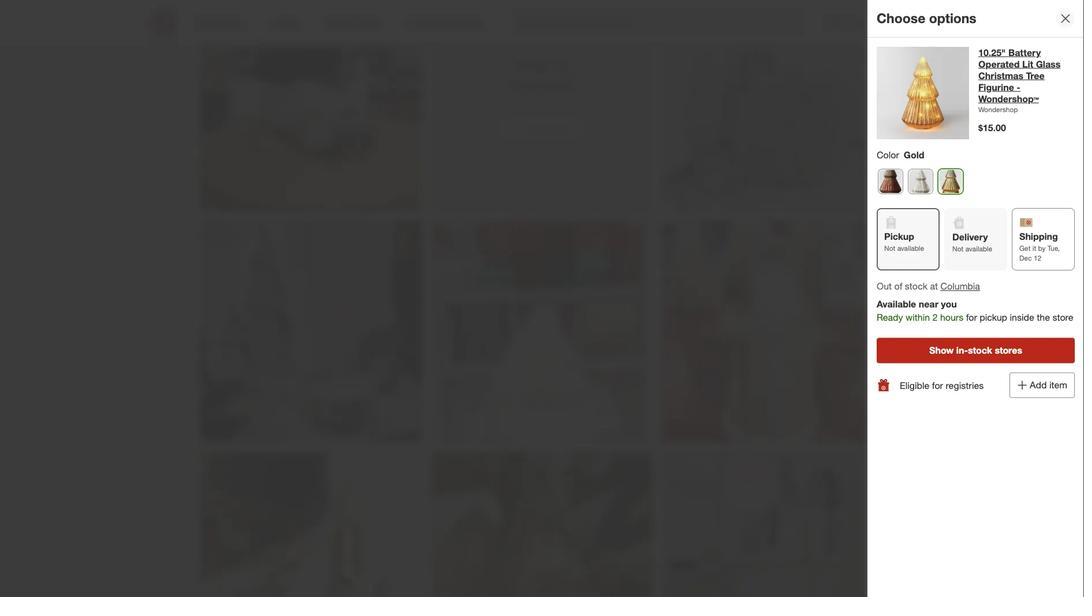 Task type: vqa. For each thing, say whether or not it's contained in the screenshot.
leftmost "Not"
yes



Task type: describe. For each thing, give the bounding box(es) containing it.
eligible for registries for the choose options 'button'
[[899, 355, 983, 366]]

2
[[933, 312, 938, 323]]

for for the add item button
[[933, 380, 944, 391]]

columbia
[[941, 281, 981, 292]]

ribbed mercury glass cashmere vanilla footed jar candle silver - threshold™
[[983, 385, 1062, 449]]

17 link
[[910, 10, 935, 36]]

10.25" battery operated lit glass christmas tree figurine - wondershop™ wondershop
[[979, 47, 1061, 114]]

glass for 10.25" battery operated lit glass christmas tree figurine - wondershop™
[[1041, 234, 1066, 245]]

ribbed mercury glass cashmere vanilla footed jar candle silver - threshold™ link
[[983, 384, 1069, 449]]

christmas for 10.25" battery operated lit glass christmas tree figurine - wondershop™ wondershop
[[979, 70, 1024, 81]]

add for add item
[[1031, 380, 1048, 391]]

user image by @m_designsco image
[[200, 452, 422, 597]]

@mrsmeaganfowler link
[[877, 8, 1076, 206]]

1 horizontal spatial user image by @mrsmeaganfowler image
[[877, 8, 1076, 206]]

choose options inside 'button'
[[1021, 356, 1070, 365]]

@mrsmeaganfowler button
[[877, 8, 1076, 206]]

in-
[[957, 345, 969, 356]]

show in-stock stores button
[[877, 338, 1076, 363]]

10.25" battery operated lit glass christmas tree figurine - wondershop™ link for only at
[[983, 220, 1069, 285]]

dec
[[1020, 254, 1033, 262]]

search button
[[785, 10, 813, 38]]

wondershop™ for 10.25" battery operated lit glass christmas tree figurine - wondershop™ wondershop
[[979, 93, 1040, 104]]

upload photo button
[[500, 116, 585, 142]]

10.25" for 10.25" battery operated lit glass christmas tree figurine - wondershop™ wondershop
[[979, 47, 1006, 58]]

@mrsmeaganfowler
[[887, 181, 953, 190]]

only at ¬
[[983, 260, 1019, 271]]

10.25" battery operated lit glass christmas tree figurine - wondershop™ link for wondershop
[[979, 47, 1076, 105]]

color gold
[[877, 149, 925, 161]]

show for show in-stock stores
[[930, 345, 954, 356]]

item
[[1050, 380, 1068, 391]]

not for delivery
[[953, 244, 964, 253]]

footed
[[1014, 411, 1045, 423]]

threshold™
[[983, 438, 1033, 449]]

battery for 10.25" battery operated lit glass christmas tree figurine - wondershop™
[[1013, 221, 1046, 232]]

photo
[[554, 123, 578, 134]]

silver
[[1017, 425, 1041, 436]]

operated for 10.25" battery operated lit glass christmas tree figurine - wondershop™
[[983, 234, 1025, 245]]

available for pickup
[[898, 244, 925, 252]]

by
[[1039, 244, 1046, 252]]

upload photo
[[521, 123, 578, 134]]

show for show us your look!
[[515, 57, 551, 73]]

search
[[785, 19, 813, 30]]

the
[[1038, 312, 1051, 323]]

inside
[[1011, 312, 1035, 323]]

choose options dialog
[[868, 0, 1085, 597]]

choose inside dialog
[[877, 10, 926, 26]]

you
[[942, 299, 958, 310]]

store
[[1053, 312, 1074, 323]]

pickup
[[980, 312, 1008, 323]]

it
[[1033, 244, 1037, 252]]

columbia button
[[941, 280, 981, 293]]

lit for 10.25" battery operated lit glass christmas tree figurine - wondershop™
[[1027, 234, 1038, 245]]

wondershop
[[979, 105, 1019, 114]]

What can we help you find? suggestions appear below search field
[[513, 10, 793, 36]]

stores
[[995, 345, 1023, 356]]

options inside 'button'
[[1047, 356, 1070, 365]]

pickup not available
[[885, 231, 925, 252]]

out of stock at columbia
[[877, 281, 981, 292]]

mercury
[[1017, 385, 1054, 396]]

pickup
[[885, 231, 915, 242]]

add item button
[[1010, 373, 1076, 398]]

delivery
[[953, 231, 989, 242]]

user image by @lizdeck93 image
[[200, 0, 422, 211]]

us
[[554, 57, 569, 73]]

10.25" battery operated lit glass christmas tree figurine - wondershop™ image inside choose options dialog
[[877, 47, 970, 139]]

at inside choose options dialog
[[931, 281, 939, 292]]

ribbed
[[983, 385, 1015, 396]]

your
[[511, 76, 539, 92]]

at inside only at ¬
[[1002, 260, 1009, 270]]



Task type: locate. For each thing, give the bounding box(es) containing it.
battery
[[1009, 47, 1042, 58], [1013, 221, 1046, 232]]

0 horizontal spatial not
[[885, 244, 896, 252]]

show inside button
[[930, 345, 954, 356]]

for
[[967, 312, 978, 323], [932, 355, 943, 366], [933, 380, 944, 391]]

10.25" up only at ¬
[[983, 221, 1011, 232]]

for down show in-stock stores button
[[933, 380, 944, 391]]

1 horizontal spatial -
[[1022, 260, 1026, 272]]

user image by @mrsmeaganfowler image
[[877, 8, 1076, 206], [200, 221, 422, 443]]

add up cashmere
[[1031, 380, 1048, 391]]

cart
[[1012, 316, 1026, 325]]

eligible for registries down 'in-' on the bottom
[[900, 380, 984, 391]]

of
[[895, 281, 903, 292]]

for left 'in-' on the bottom
[[932, 355, 943, 366]]

battery inside 10.25" battery operated lit glass christmas tree figurine - wondershop™
[[1013, 221, 1046, 232]]

stock left the stores at the bottom
[[969, 345, 993, 356]]

registries for the add item button
[[946, 380, 984, 391]]

0 vertical spatial lit
[[1023, 58, 1034, 70]]

0 vertical spatial christmas
[[979, 70, 1024, 81]]

eligible for registries down the '2' at the right bottom of the page
[[899, 355, 983, 366]]

registries for the choose options 'button'
[[945, 355, 983, 366]]

eligible for registries inside choose options dialog
[[900, 380, 984, 391]]

at
[[1002, 260, 1009, 270], [931, 281, 939, 292]]

2 user image by @jamielynn636 image from the left
[[663, 221, 885, 443]]

1 vertical spatial add
[[1031, 380, 1048, 391]]

available
[[898, 244, 925, 252], [966, 244, 993, 253]]

1 vertical spatial user image by @mrsmeaganfowler image
[[200, 221, 422, 443]]

show up your
[[515, 57, 551, 73]]

figurine for 10.25" battery operated lit glass christmas tree figurine - wondershop™
[[983, 260, 1019, 272]]

battery for 10.25" battery operated lit glass christmas tree figurine - wondershop™ wondershop
[[1009, 47, 1042, 58]]

shipping get it by tue, dec 12
[[1020, 231, 1061, 262]]

1 vertical spatial glass
[[1041, 234, 1066, 245]]

tree for 10.25" battery operated lit glass christmas tree figurine - wondershop™
[[1031, 247, 1050, 258]]

0 vertical spatial at
[[1002, 260, 1009, 270]]

2 horizontal spatial -
[[1044, 425, 1047, 436]]

10.25" battery operated lit glass christmas tree figurine - wondershop™ image
[[877, 47, 970, 139], [877, 220, 976, 319], [877, 220, 976, 319]]

10.25" battery operated lit glass christmas tree figurine - wondershop™ link
[[979, 47, 1076, 105], [983, 220, 1069, 285]]

2 vertical spatial -
[[1044, 425, 1047, 436]]

eligible for registries for the add item button
[[900, 380, 984, 391]]

glass
[[1037, 58, 1061, 70], [1041, 234, 1066, 245], [983, 398, 1008, 409]]

0 vertical spatial for
[[967, 312, 978, 323]]

1 horizontal spatial stock
[[969, 345, 993, 356]]

1 horizontal spatial add
[[1031, 380, 1048, 391]]

0 vertical spatial options
[[930, 10, 977, 26]]

candle
[[983, 425, 1014, 436]]

0 vertical spatial stock
[[906, 281, 928, 292]]

at up near at the right of page
[[931, 281, 939, 292]]

stock for of
[[906, 281, 928, 292]]

add for add to cart
[[989, 316, 1002, 325]]

1 vertical spatial -
[[1022, 260, 1026, 272]]

1 vertical spatial wondershop™
[[983, 274, 1044, 285]]

1 horizontal spatial options
[[1047, 356, 1070, 365]]

1 vertical spatial show
[[930, 345, 954, 356]]

0 horizontal spatial options
[[930, 10, 977, 26]]

eligible for registries
[[899, 355, 983, 366], [900, 380, 984, 391]]

1 vertical spatial eligible
[[900, 380, 930, 391]]

tree inside 10.25" battery operated lit glass christmas tree figurine - wondershop™
[[1031, 247, 1050, 258]]

user image by @leisurelambie image
[[663, 452, 885, 597]]

1 horizontal spatial user image by @jamielynn636 image
[[663, 221, 885, 443]]

glass for 10.25" battery operated lit glass christmas tree figurine - wondershop™ wondershop
[[1037, 58, 1061, 70]]

christmas for 10.25" battery operated lit glass christmas tree figurine - wondershop™
[[983, 247, 1029, 258]]

only
[[983, 260, 1000, 270]]

delivery not available
[[953, 231, 993, 253]]

at left ¬ on the right of the page
[[1002, 260, 1009, 270]]

10.25" up wondershop
[[979, 47, 1006, 58]]

0 horizontal spatial user image by @mrsmeaganfowler image
[[200, 221, 422, 443]]

show
[[515, 57, 551, 73], [930, 345, 954, 356]]

1 vertical spatial tree
[[1031, 247, 1050, 258]]

show us your look!
[[511, 57, 574, 92]]

0 vertical spatial 10.25"
[[979, 47, 1006, 58]]

0 vertical spatial choose options
[[877, 10, 977, 26]]

- for 10.25" battery operated lit glass christmas tree figurine - wondershop™
[[1022, 260, 1026, 272]]

2 vertical spatial glass
[[983, 398, 1008, 409]]

1 vertical spatial lit
[[1027, 234, 1038, 245]]

1 vertical spatial battery
[[1013, 221, 1046, 232]]

tue,
[[1048, 244, 1061, 252]]

operated up wondershop
[[979, 58, 1020, 70]]

look!
[[543, 76, 574, 92]]

$15.00
[[979, 122, 1007, 134]]

0 horizontal spatial user image by @jamielynn636 image
[[431, 221, 653, 443]]

1 vertical spatial 10.25" battery operated lit glass christmas tree figurine - wondershop™ link
[[983, 220, 1069, 285]]

available down pickup
[[898, 244, 925, 252]]

1 vertical spatial choose options
[[1021, 356, 1070, 365]]

not inside pickup not available
[[885, 244, 896, 252]]

battery inside 10.25" battery operated lit glass christmas tree figurine - wondershop™ wondershop
[[1009, 47, 1042, 58]]

1 vertical spatial choose
[[1021, 356, 1045, 365]]

10.25" battery operated lit glass christmas tree figurine - wondershop™ link inside choose options dialog
[[979, 47, 1076, 105]]

show inside show us your look!
[[515, 57, 551, 73]]

stock right of
[[906, 281, 928, 292]]

0 horizontal spatial available
[[898, 244, 925, 252]]

operated inside 10.25" battery operated lit glass christmas tree figurine - wondershop™
[[983, 234, 1025, 245]]

0 vertical spatial 10.25" battery operated lit glass christmas tree figurine - wondershop™ link
[[979, 47, 1076, 105]]

add
[[989, 316, 1002, 325], [1031, 380, 1048, 391]]

1 vertical spatial for
[[932, 355, 943, 366]]

- inside ribbed mercury glass cashmere vanilla footed jar candle silver - threshold™
[[1044, 425, 1047, 436]]

1 horizontal spatial choose options
[[1021, 356, 1070, 365]]

add inside choose options dialog
[[1031, 380, 1048, 391]]

user image by @bloomintobeautiful image
[[663, 0, 885, 211]]

eligible inside choose options dialog
[[900, 380, 930, 391]]

1 vertical spatial operated
[[983, 234, 1025, 245]]

lit
[[1023, 58, 1034, 70], [1027, 234, 1038, 245]]

operated for 10.25" battery operated lit glass christmas tree figurine - wondershop™ wondershop
[[979, 58, 1020, 70]]

out
[[877, 281, 892, 292]]

not
[[885, 244, 896, 252], [953, 244, 964, 253]]

add item
[[1031, 380, 1068, 391]]

eligible
[[899, 355, 929, 366], [900, 380, 930, 391]]

1 horizontal spatial show
[[930, 345, 954, 356]]

gold
[[904, 149, 925, 161]]

tree
[[1027, 70, 1045, 81], [1031, 247, 1050, 258]]

wondershop™ down ¬ on the right of the page
[[983, 274, 1044, 285]]

operated up only at ¬
[[983, 234, 1025, 245]]

eligible for the add item button
[[900, 380, 930, 391]]

1 horizontal spatial available
[[966, 244, 993, 253]]

not down delivery on the right top
[[953, 244, 964, 253]]

available for delivery
[[966, 244, 993, 253]]

hours
[[941, 312, 964, 323]]

0 horizontal spatial choose
[[877, 10, 926, 26]]

tree inside 10.25" battery operated lit glass christmas tree figurine - wondershop™ wondershop
[[1027, 70, 1045, 81]]

available near you ready within 2 hours for pickup inside the store
[[877, 299, 1074, 323]]

glass inside 10.25" battery operated lit glass christmas tree figurine - wondershop™ wondershop
[[1037, 58, 1061, 70]]

for for the choose options 'button'
[[932, 355, 943, 366]]

not inside delivery not available
[[953, 244, 964, 253]]

1 vertical spatial eligible for registries
[[900, 380, 984, 391]]

1 vertical spatial 10.25"
[[983, 221, 1011, 232]]

lit for 10.25" battery operated lit glass christmas tree figurine - wondershop™ wondershop
[[1023, 58, 1034, 70]]

-
[[1017, 81, 1021, 93], [1022, 260, 1026, 272], [1044, 425, 1047, 436]]

operated
[[979, 58, 1020, 70], [983, 234, 1025, 245]]

registries
[[945, 355, 983, 366], [946, 380, 984, 391]]

0 vertical spatial choose
[[877, 10, 926, 26]]

10.25" inside 10.25" battery operated lit glass christmas tree figurine - wondershop™
[[983, 221, 1011, 232]]

0 vertical spatial tree
[[1027, 70, 1045, 81]]

0 vertical spatial figurine
[[979, 81, 1015, 93]]

- right the silver
[[1044, 425, 1047, 436]]

0 horizontal spatial show
[[515, 57, 551, 73]]

ready
[[877, 312, 904, 323]]

available down delivery on the right top
[[966, 244, 993, 253]]

figurine
[[979, 81, 1015, 93], [983, 260, 1019, 272]]

0 vertical spatial registries
[[945, 355, 983, 366]]

1 vertical spatial stock
[[969, 345, 993, 356]]

0 vertical spatial eligible
[[899, 355, 929, 366]]

- inside 10.25" battery operated lit glass christmas tree figurine - wondershop™
[[1022, 260, 1026, 272]]

- inside 10.25" battery operated lit glass christmas tree figurine - wondershop™ wondershop
[[1017, 81, 1021, 93]]

christmas inside 10.25" battery operated lit glass christmas tree figurine - wondershop™
[[983, 247, 1029, 258]]

0 vertical spatial show
[[515, 57, 551, 73]]

1 horizontal spatial not
[[953, 244, 964, 253]]

christmas up wondershop
[[979, 70, 1024, 81]]

- right ¬ on the right of the page
[[1022, 260, 1026, 272]]

registries down hours
[[945, 355, 983, 366]]

choose options
[[877, 10, 977, 26], [1021, 356, 1070, 365]]

add to cart
[[989, 316, 1026, 325]]

lit inside 10.25" battery operated lit glass christmas tree figurine - wondershop™
[[1027, 234, 1038, 245]]

vanilla
[[983, 411, 1012, 423]]

0 vertical spatial eligible for registries
[[899, 355, 983, 366]]

0 horizontal spatial at
[[931, 281, 939, 292]]

not for pickup
[[885, 244, 896, 252]]

wondershop™ up wondershop
[[979, 93, 1040, 104]]

0 vertical spatial -
[[1017, 81, 1021, 93]]

silver image
[[909, 169, 933, 194]]

user image by @jamielynn636 image
[[431, 221, 653, 443], [663, 221, 885, 443]]

1 horizontal spatial at
[[1002, 260, 1009, 270]]

show in-stock stores
[[930, 345, 1023, 356]]

add to cart button
[[983, 311, 1031, 330]]

shipping
[[1020, 231, 1059, 242]]

0 vertical spatial operated
[[979, 58, 1020, 70]]

for right hours
[[967, 312, 978, 323]]

cashmere
[[1011, 398, 1056, 409]]

0 vertical spatial user image by @mrsmeaganfowler image
[[877, 8, 1076, 206]]

17
[[924, 12, 931, 19]]

christmas inside 10.25" battery operated lit glass christmas tree figurine - wondershop™ wondershop
[[979, 70, 1024, 81]]

choose inside 'button'
[[1021, 356, 1045, 365]]

add left to
[[989, 316, 1002, 325]]

available inside pickup not available
[[898, 244, 925, 252]]

eligible for the choose options 'button'
[[899, 355, 929, 366]]

¬
[[1011, 260, 1019, 271]]

0 horizontal spatial add
[[989, 316, 1002, 325]]

0 vertical spatial glass
[[1037, 58, 1061, 70]]

1 vertical spatial registries
[[946, 380, 984, 391]]

wondershop™ inside 10.25" battery operated lit glass christmas tree figurine - wondershop™
[[983, 274, 1044, 285]]

wondershop™ for 10.25" battery operated lit glass christmas tree figurine - wondershop™
[[983, 274, 1044, 285]]

glass inside ribbed mercury glass cashmere vanilla footed jar candle silver - threshold™
[[983, 398, 1008, 409]]

options inside dialog
[[930, 10, 977, 26]]

christmas up only at ¬
[[983, 247, 1029, 258]]

near
[[919, 299, 939, 310]]

choose
[[877, 10, 926, 26], [1021, 356, 1045, 365]]

stock for in-
[[969, 345, 993, 356]]

lit inside 10.25" battery operated lit glass christmas tree figurine - wondershop™ wondershop
[[1023, 58, 1034, 70]]

not down pickup
[[885, 244, 896, 252]]

get
[[1020, 244, 1031, 252]]

wondershop™ inside 10.25" battery operated lit glass christmas tree figurine - wondershop™ wondershop
[[979, 93, 1040, 104]]

to
[[1004, 316, 1010, 325]]

figurine inside 10.25" battery operated lit glass christmas tree figurine - wondershop™
[[983, 260, 1019, 272]]

tree for 10.25" battery operated lit glass christmas tree figurine - wondershop™ wondershop
[[1027, 70, 1045, 81]]

jar
[[1047, 411, 1062, 423]]

color
[[877, 149, 900, 161]]

choose options inside dialog
[[877, 10, 977, 26]]

12
[[1035, 254, 1042, 262]]

1 horizontal spatial choose
[[1021, 356, 1045, 365]]

0 vertical spatial battery
[[1009, 47, 1042, 58]]

registries inside choose options dialog
[[946, 380, 984, 391]]

0 vertical spatial wondershop™
[[979, 93, 1040, 104]]

options
[[930, 10, 977, 26], [1047, 356, 1070, 365]]

registries down 'in-' on the bottom
[[946, 380, 984, 391]]

1 vertical spatial at
[[931, 281, 939, 292]]

glass inside 10.25" battery operated lit glass christmas tree figurine - wondershop™
[[1041, 234, 1066, 245]]

1 vertical spatial christmas
[[983, 247, 1029, 258]]

0 horizontal spatial -
[[1017, 81, 1021, 93]]

0 horizontal spatial stock
[[906, 281, 928, 292]]

figurine left dec
[[983, 260, 1019, 272]]

christmas
[[979, 70, 1024, 81], [983, 247, 1029, 258]]

- up wondershop
[[1017, 81, 1021, 93]]

wondershop™
[[979, 93, 1040, 104], [983, 274, 1044, 285]]

10.25" for 10.25" battery operated lit glass christmas tree figurine - wondershop™
[[983, 221, 1011, 232]]

ribbed mercury glass cashmere vanilla footed jar candle silver - threshold™ image
[[877, 384, 976, 483]]

1 user image by @jamielynn636 image from the left
[[431, 221, 653, 443]]

10.25" inside 10.25" battery operated lit glass christmas tree figurine - wondershop™ wondershop
[[979, 47, 1006, 58]]

copper image
[[879, 169, 903, 194]]

figurine up wondershop
[[979, 81, 1015, 93]]

0 vertical spatial add
[[989, 316, 1002, 325]]

for inside available near you ready within 2 hours for pickup inside the store
[[967, 312, 978, 323]]

figurine inside 10.25" battery operated lit glass christmas tree figurine - wondershop™ wondershop
[[979, 81, 1015, 93]]

0 horizontal spatial choose options
[[877, 10, 977, 26]]

operated inside 10.25" battery operated lit glass christmas tree figurine - wondershop™ wondershop
[[979, 58, 1020, 70]]

stock inside button
[[969, 345, 993, 356]]

gold image
[[939, 169, 963, 194]]

upload
[[521, 123, 551, 134]]

10.25"
[[979, 47, 1006, 58], [983, 221, 1011, 232]]

show left 'in-' on the bottom
[[930, 345, 954, 356]]

available
[[877, 299, 917, 310]]

user image by @style_and_grace_interiors image
[[431, 452, 653, 597]]

- for 10.25" battery operated lit glass christmas tree figurine - wondershop™ wondershop
[[1017, 81, 1021, 93]]

10.25" battery operated lit glass christmas tree figurine - wondershop™
[[983, 221, 1066, 285]]

available inside delivery not available
[[966, 244, 993, 253]]

2 vertical spatial for
[[933, 380, 944, 391]]

figurine for 10.25" battery operated lit glass christmas tree figurine - wondershop™ wondershop
[[979, 81, 1015, 93]]

within
[[906, 312, 931, 323]]

1 vertical spatial options
[[1047, 356, 1070, 365]]

choose options button
[[1016, 351, 1076, 370]]

stock
[[906, 281, 928, 292], [969, 345, 993, 356]]

1 vertical spatial figurine
[[983, 260, 1019, 272]]



